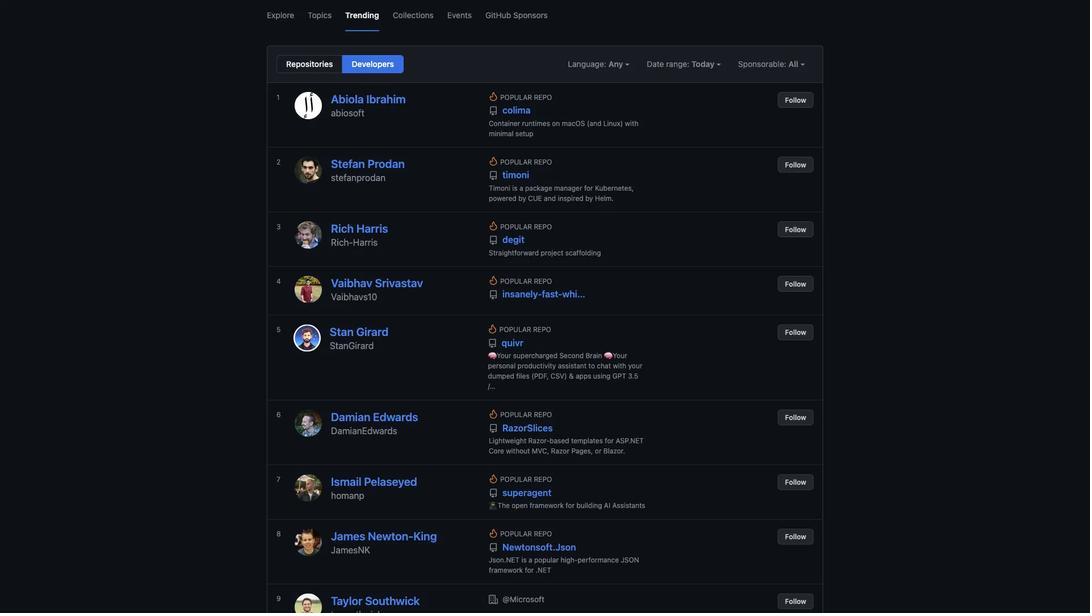 Task type: describe. For each thing, give the bounding box(es) containing it.
4 link
[[276, 276, 286, 306]]

razor
[[551, 447, 569, 455]]

stangirard link
[[330, 340, 374, 351]]

stefan prodan stefanprodan
[[331, 157, 405, 183]]

and
[[544, 194, 556, 202]]

topics link
[[308, 0, 332, 31]]

popular for rich harris
[[500, 223, 532, 231]]

7
[[276, 475, 280, 483]]

repo for ismail pelaseyed
[[534, 475, 552, 483]]

popular for damian edwards
[[500, 411, 532, 419]]

razorslices link
[[489, 422, 553, 433]]

the
[[498, 502, 510, 510]]

is for stefan prodan
[[512, 184, 518, 192]]

vaibhavs10 link
[[331, 292, 377, 302]]

@damianedwards image
[[295, 410, 322, 437]]

@twsouthwick image
[[295, 594, 322, 613]]

3 link
[[276, 221, 286, 258]]

Follow JamesNK submit
[[778, 529, 814, 545]]

8 link
[[276, 529, 286, 575]]

repo image for james newton-king
[[489, 543, 498, 552]]

flame image for james newton-king
[[489, 529, 498, 538]]

Follow DamianEdwards submit
[[778, 410, 814, 426]]

jamesnk link
[[331, 544, 370, 555]]

@stefanprodan image
[[295, 157, 322, 184]]

package
[[525, 184, 552, 192]]

4
[[276, 277, 281, 285]]

powered
[[489, 194, 516, 202]]

timoni link
[[489, 169, 529, 181]]

pelaseyed
[[364, 475, 417, 488]]

taylor southwick link
[[331, 594, 420, 607]]

rich
[[331, 222, 354, 235]]

abiola ibrahim abiosoft
[[331, 92, 406, 118]]

popular repo for stan girard
[[499, 326, 551, 334]]

manager
[[554, 184, 582, 192]]

popular repo for damian edwards
[[500, 411, 552, 419]]

asp.net
[[616, 437, 644, 445]]

1 by from the left
[[518, 194, 526, 202]]

popular for abiola ibrahim
[[500, 93, 532, 101]]

repo image for stefan prodan
[[489, 171, 498, 180]]

repositories
[[286, 59, 333, 69]]

popular repo for stefan prodan
[[500, 158, 552, 166]]

vaibhavs10
[[331, 292, 377, 302]]

southwick
[[365, 594, 420, 607]]

vaibhav srivastav vaibhavs10
[[331, 276, 423, 302]]

stefanprodan link
[[331, 172, 386, 183]]

building
[[577, 502, 602, 510]]

inspired
[[558, 194, 583, 202]]

popular for vaibhav srivastav
[[500, 277, 532, 285]]

timoni
[[489, 184, 510, 192]]

csv)
[[551, 372, 567, 380]]

github
[[485, 10, 511, 20]]

@abiosoft image
[[295, 92, 322, 119]]

@jamesnk image
[[295, 529, 322, 556]]

stan girard link
[[330, 325, 388, 338]]

@rich harris image
[[295, 221, 322, 249]]

json
[[621, 556, 639, 564]]

dumped
[[488, 372, 514, 380]]

blazor.
[[603, 447, 625, 455]]

1 🧠 from the left
[[488, 352, 495, 360]]

minimal
[[489, 129, 514, 137]]

straightforward project scaffolding
[[489, 249, 601, 257]]

sponsorable: all
[[738, 59, 798, 69]]

popular repo for james newton-king
[[500, 530, 552, 538]]

5
[[276, 326, 281, 334]]

abiola
[[331, 92, 364, 106]]

trending
[[345, 10, 379, 20]]

flame image for damian edwards
[[489, 410, 498, 419]]

popular for ismail pelaseyed
[[500, 475, 532, 483]]

degit link
[[489, 234, 524, 245]]

vaibhav srivastav link
[[331, 276, 423, 290]]

abiosoft
[[331, 108, 364, 118]]

pages,
[[571, 447, 593, 455]]

3
[[276, 223, 281, 231]]

🥷 the open framework for building ai assistants
[[489, 502, 645, 510]]

popular repo for vaibhav srivastav
[[500, 277, 552, 285]]

setup
[[515, 129, 533, 137]]

github sponsors
[[485, 10, 548, 20]]

Follow stefanprodan submit
[[778, 157, 814, 173]]

flame image for vaibhav srivastav
[[489, 276, 498, 285]]

edwards
[[373, 410, 418, 423]]

🧠 your supercharged second brain 🧠 your personal productivity assistant to chat with your dumped files (pdf, csv) & apps using gpt 3.5 /…
[[488, 352, 642, 390]]

stefanprodan
[[331, 172, 386, 183]]

flame image for prodan
[[489, 157, 498, 166]]

your
[[628, 362, 642, 370]]

2 link
[[276, 157, 286, 203]]

ismail pelaseyed link
[[331, 475, 417, 488]]

damian edwards link
[[331, 410, 418, 423]]

high-
[[561, 556, 578, 564]]

prodan
[[368, 157, 405, 170]]

runtimes
[[522, 119, 550, 127]]

chat
[[597, 362, 611, 370]]

or
[[595, 447, 602, 455]]

based
[[550, 437, 569, 445]]

Follow twsouthwick submit
[[778, 594, 814, 609]]

popular for stan girard
[[499, 326, 531, 334]]

Follow StanGirard submit
[[778, 324, 814, 340]]

5 link
[[276, 324, 284, 391]]

Follow abiosoft submit
[[778, 92, 814, 108]]

a for stefan prodan
[[519, 184, 523, 192]]

Follow Rich-Harris submit
[[778, 221, 814, 237]]

9 link
[[276, 594, 286, 613]]

0 vertical spatial framework
[[530, 502, 564, 510]]

jamesnk
[[331, 544, 370, 555]]

1 your from the left
[[497, 352, 511, 360]]

a for james newton-king
[[529, 556, 532, 564]]

language: any
[[568, 59, 625, 69]]

flame image for rich harris
[[489, 221, 498, 231]]



Task type: locate. For each thing, give the bounding box(es) containing it.
repo image inside quivr link
[[488, 339, 497, 348]]

.net
[[536, 566, 551, 574]]

0 horizontal spatial your
[[497, 352, 511, 360]]

taylor southwick
[[331, 594, 420, 607]]

is inside json.net is a popular high-performance json framework for .net
[[521, 556, 527, 564]]

rich-
[[331, 237, 353, 248]]

flame image down 🥷
[[489, 529, 498, 538]]

is down newtonsoft.json 'link'
[[521, 556, 527, 564]]

organization image
[[489, 595, 498, 604]]

for inside timoni is a package manager for kubernetes, powered by cue and inspired by helm.
[[584, 184, 593, 192]]

0 horizontal spatial framework
[[489, 566, 523, 574]]

damian
[[331, 410, 370, 423]]

popular for james newton-king
[[500, 530, 532, 538]]

popular repo up quivr
[[499, 326, 551, 334]]

a down newtonsoft.json 'link'
[[529, 556, 532, 564]]

framework
[[530, 502, 564, 510], [489, 566, 523, 574]]

1 horizontal spatial your
[[613, 352, 627, 360]]

srivastav
[[375, 276, 423, 290]]

repo up razorslices
[[534, 411, 552, 419]]

performance
[[578, 556, 619, 564]]

popular repo for ismail pelaseyed
[[500, 475, 552, 483]]

homanp
[[331, 490, 364, 501]]

framework down superagent
[[530, 502, 564, 510]]

popular repo up degit
[[500, 223, 552, 231]]

2 vertical spatial repo image
[[489, 543, 498, 552]]

explore
[[267, 10, 294, 20]]

3.5
[[628, 372, 638, 380]]

popular up newtonsoft.json 'link'
[[500, 530, 532, 538]]

razorslices
[[500, 422, 553, 433]]

container
[[489, 119, 520, 127]]

repo for vaibhav srivastav
[[534, 277, 552, 285]]

popular repo up newtonsoft.json 'link'
[[500, 530, 552, 538]]

a
[[519, 184, 523, 192], [529, 556, 532, 564]]

for right the manager
[[584, 184, 593, 192]]

repo image for edwards
[[489, 424, 498, 433]]

repo image inside 'colima' link
[[489, 106, 498, 116]]

repo image inside the razorslices link
[[489, 424, 498, 433]]

with inside 🧠 your supercharged second brain 🧠 your personal productivity assistant to chat with your dumped files (pdf, csv) & apps using gpt 3.5 /…
[[613, 362, 626, 370]]

supercharged
[[513, 352, 558, 360]]

repo image inside insanely-fast-whisper link
[[489, 290, 498, 299]]

flame image down straightforward
[[489, 276, 498, 285]]

lightweight razor-based templates for asp.net core without mvc, razor pages, or blazor.
[[489, 437, 644, 455]]

superagent link
[[489, 487, 552, 498]]

2
[[276, 158, 281, 166]]

repo image for srivastav
[[489, 290, 498, 299]]

popular repo up razorslices
[[500, 411, 552, 419]]

framework inside json.net is a popular high-performance json framework for .net
[[489, 566, 523, 574]]

repo image left degit
[[489, 236, 498, 245]]

repo
[[534, 93, 552, 101], [534, 158, 552, 166], [534, 223, 552, 231], [534, 277, 552, 285], [533, 326, 551, 334], [534, 411, 552, 419], [534, 475, 552, 483], [534, 530, 552, 538]]

popular up the insanely-
[[500, 277, 532, 285]]

@microsoft
[[502, 595, 544, 604]]

1 horizontal spatial is
[[521, 556, 527, 564]]

repo image up timoni
[[489, 171, 498, 180]]

8
[[276, 530, 281, 538]]

1 vertical spatial is
[[521, 556, 527, 564]]

0 horizontal spatial 🧠
[[488, 352, 495, 360]]

flame image
[[489, 221, 498, 231], [489, 276, 498, 285], [488, 324, 497, 334], [489, 410, 498, 419], [489, 474, 498, 483], [489, 529, 498, 538]]

timoni is a package manager for kubernetes, powered by cue and inspired by helm.
[[489, 184, 634, 202]]

harris up rich-harris link
[[356, 222, 388, 235]]

repo image up lightweight at left
[[489, 424, 498, 433]]

1 horizontal spatial framework
[[530, 502, 564, 510]]

abiola ibrahim link
[[331, 92, 406, 106]]

@vaibhavs10 image
[[295, 276, 322, 303]]

sponsors
[[513, 10, 548, 20]]

popular up timoni
[[500, 158, 532, 166]]

repo for stefan prodan
[[534, 158, 552, 166]]

newton-
[[368, 529, 413, 542]]

by left cue
[[518, 194, 526, 202]]

stan girard stangirard
[[330, 325, 388, 351]]

lightweight
[[489, 437, 526, 445]]

repo up insanely-fast-whisper link
[[534, 277, 552, 285]]

your
[[497, 352, 511, 360], [613, 352, 627, 360]]

0 horizontal spatial is
[[512, 184, 518, 192]]

repo for rich harris
[[534, 223, 552, 231]]

3 repo image from the top
[[489, 543, 498, 552]]

taylor
[[331, 594, 363, 607]]

explore link
[[267, 0, 294, 31]]

repo image for pelaseyed
[[489, 489, 498, 498]]

with right linux)
[[625, 119, 638, 127]]

repo image
[[489, 106, 498, 116], [489, 290, 498, 299], [488, 339, 497, 348], [489, 424, 498, 433], [489, 489, 498, 498]]

stangirard
[[330, 340, 374, 351]]

vaibhav
[[331, 276, 372, 290]]

james
[[331, 529, 365, 542]]

is down timoni
[[512, 184, 518, 192]]

repo image up container
[[489, 106, 498, 116]]

productivity
[[518, 362, 556, 370]]

1 repo image from the top
[[489, 171, 498, 180]]

developers
[[352, 59, 394, 69]]

6 link
[[276, 410, 286, 456]]

json.net is a popular high-performance json framework for .net
[[489, 556, 639, 574]]

0 vertical spatial with
[[625, 119, 638, 127]]

using
[[593, 372, 611, 380]]

date
[[647, 59, 664, 69]]

popular repo
[[500, 93, 552, 101], [500, 158, 552, 166], [500, 223, 552, 231], [500, 277, 552, 285], [499, 326, 551, 334], [500, 411, 552, 419], [500, 475, 552, 483], [500, 530, 552, 538]]

files
[[516, 372, 530, 380]]

flame image up 'colima' link at the top left of page
[[489, 92, 498, 101]]

2 flame image from the top
[[489, 157, 498, 166]]

damian edwards damianedwards
[[331, 410, 418, 436]]

2 repo image from the top
[[489, 236, 498, 245]]

@homanp image
[[295, 474, 322, 502]]

your up gpt
[[613, 352, 627, 360]]

insanely-fast-whisper
[[500, 289, 596, 299]]

repo up straightforward project scaffolding
[[534, 223, 552, 231]]

popular up degit
[[500, 223, 532, 231]]

is for james newton-king
[[521, 556, 527, 564]]

ai
[[604, 502, 610, 510]]

girard
[[356, 325, 388, 338]]

ismail
[[331, 475, 361, 488]]

insanely-
[[502, 289, 542, 299]]

popular up the razorslices link
[[500, 411, 532, 419]]

2 by from the left
[[585, 194, 593, 202]]

flame image up timoni link
[[489, 157, 498, 166]]

for inside lightweight razor-based templates for asp.net core without mvc, razor pages, or blazor.
[[605, 437, 614, 445]]

repo for james newton-king
[[534, 530, 552, 538]]

scaffolding
[[565, 249, 601, 257]]

0 vertical spatial repo image
[[489, 171, 498, 180]]

🥷
[[489, 502, 496, 510]]

all
[[789, 59, 798, 69]]

popular
[[534, 556, 559, 564]]

colima link
[[489, 104, 531, 116]]

flame image up 🥷
[[489, 474, 498, 483]]

whisper
[[562, 289, 596, 299]]

repo image up json.net
[[489, 543, 498, 552]]

repo up runtimes
[[534, 93, 552, 101]]

macos
[[562, 119, 585, 127]]

flame image
[[489, 92, 498, 101], [489, 157, 498, 166]]

for left .net
[[525, 566, 534, 574]]

flame image down /…
[[489, 410, 498, 419]]

popular repo up timoni
[[500, 158, 552, 166]]

repo up supercharged
[[533, 326, 551, 334]]

james newton-king link
[[331, 529, 437, 542]]

quivr
[[499, 337, 523, 348]]

trending element
[[276, 55, 404, 73]]

2 your from the left
[[613, 352, 627, 360]]

repo image for rich harris
[[489, 236, 498, 245]]

0 horizontal spatial a
[[519, 184, 523, 192]]

without
[[506, 447, 530, 455]]

1 vertical spatial framework
[[489, 566, 523, 574]]

repo image
[[489, 171, 498, 180], [489, 236, 498, 245], [489, 543, 498, 552]]

/…
[[488, 382, 495, 390]]

with inside container runtimes on macos (and linux) with minimal setup
[[625, 119, 638, 127]]

popular repo for rich harris
[[500, 223, 552, 231]]

popular up quivr
[[499, 326, 531, 334]]

popular
[[500, 93, 532, 101], [500, 158, 532, 166], [500, 223, 532, 231], [500, 277, 532, 285], [499, 326, 531, 334], [500, 411, 532, 419], [500, 475, 532, 483], [500, 530, 532, 538]]

any
[[608, 59, 623, 69]]

1 horizontal spatial a
[[529, 556, 532, 564]]

popular up superagent link
[[500, 475, 532, 483]]

1 vertical spatial with
[[613, 362, 626, 370]]

popular for stefan prodan
[[500, 158, 532, 166]]

repo for stan girard
[[533, 326, 551, 334]]

@stangirard image
[[293, 324, 321, 352]]

1 horizontal spatial 🧠
[[604, 352, 611, 360]]

by
[[518, 194, 526, 202], [585, 194, 593, 202]]

Follow Vaibhavs10 submit
[[778, 276, 814, 292]]

is inside timoni is a package manager for kubernetes, powered by cue and inspired by helm.
[[512, 184, 518, 192]]

assistant
[[558, 362, 587, 370]]

harris down the rich harris link
[[353, 237, 378, 248]]

1 flame image from the top
[[489, 92, 498, 101]]

1 horizontal spatial by
[[585, 194, 593, 202]]

for inside json.net is a popular high-performance json framework for .net
[[525, 566, 534, 574]]

repo image left the insanely-
[[489, 290, 498, 299]]

framework down json.net
[[489, 566, 523, 574]]

popular repo up superagent
[[500, 475, 552, 483]]

popular repo up colima
[[500, 93, 552, 101]]

razor-
[[528, 437, 550, 445]]

repo up package
[[534, 158, 552, 166]]

with up gpt
[[613, 362, 626, 370]]

project
[[541, 249, 563, 257]]

1 vertical spatial flame image
[[489, 157, 498, 166]]

Follow homanp submit
[[778, 474, 814, 490]]

repo up newtonsoft.json
[[534, 530, 552, 538]]

flame image for ibrahim
[[489, 92, 498, 101]]

today
[[692, 59, 714, 69]]

king
[[413, 529, 437, 542]]

templates
[[571, 437, 603, 445]]

(pdf,
[[531, 372, 549, 380]]

language:
[[568, 59, 606, 69]]

a inside json.net is a popular high-performance json framework for .net
[[529, 556, 532, 564]]

🧠 up chat
[[604, 352, 611, 360]]

rich-harris link
[[331, 237, 378, 248]]

repo image inside degit link
[[489, 236, 498, 245]]

6
[[276, 411, 281, 419]]

0 vertical spatial flame image
[[489, 92, 498, 101]]

for up blazor.
[[605, 437, 614, 445]]

a down timoni
[[519, 184, 523, 192]]

2 🧠 from the left
[[604, 352, 611, 360]]

by left 'helm.'
[[585, 194, 593, 202]]

your up personal
[[497, 352, 511, 360]]

rich harris link
[[331, 222, 388, 235]]

repo image inside timoni link
[[489, 171, 498, 180]]

0 horizontal spatial by
[[518, 194, 526, 202]]

repo image inside superagent link
[[489, 489, 498, 498]]

0 vertical spatial harris
[[356, 222, 388, 235]]

flame image up quivr link
[[488, 324, 497, 334]]

to
[[589, 362, 595, 370]]

insanely-fast-whisper link
[[489, 288, 596, 300]]

for left building
[[566, 502, 575, 510]]

1 vertical spatial repo image
[[489, 236, 498, 245]]

repo for abiola ibrahim
[[534, 93, 552, 101]]

repo image for ibrahim
[[489, 106, 498, 116]]

1 vertical spatial a
[[529, 556, 532, 564]]

date range: today
[[647, 59, 717, 69]]

0 vertical spatial is
[[512, 184, 518, 192]]

repo image inside newtonsoft.json 'link'
[[489, 543, 498, 552]]

assistants
[[612, 502, 645, 510]]

popular repo up the insanely-
[[500, 277, 552, 285]]

🧠 up personal
[[488, 352, 495, 360]]

repo image up 🥷
[[489, 489, 498, 498]]

repo image for girard
[[488, 339, 497, 348]]

container runtimes on macos (and linux) with minimal setup
[[489, 119, 638, 137]]

1 vertical spatial harris
[[353, 237, 378, 248]]

popular up colima
[[500, 93, 532, 101]]

quivr link
[[488, 337, 523, 348]]

repositories link
[[276, 55, 343, 73]]

flame image up degit link at the left of page
[[489, 221, 498, 231]]

flame image for stan girard
[[488, 324, 497, 334]]

repo for damian edwards
[[534, 411, 552, 419]]

helm.
[[595, 194, 614, 202]]

repo image left quivr
[[488, 339, 497, 348]]

stefan prodan link
[[331, 157, 405, 170]]

popular repo for abiola ibrahim
[[500, 93, 552, 101]]

a inside timoni is a package manager for kubernetes, powered by cue and inspired by helm.
[[519, 184, 523, 192]]

0 vertical spatial a
[[519, 184, 523, 192]]

on
[[552, 119, 560, 127]]

&
[[569, 372, 574, 380]]

repo up superagent
[[534, 475, 552, 483]]

flame image for ismail pelaseyed
[[489, 474, 498, 483]]



Task type: vqa. For each thing, say whether or not it's contained in the screenshot.


